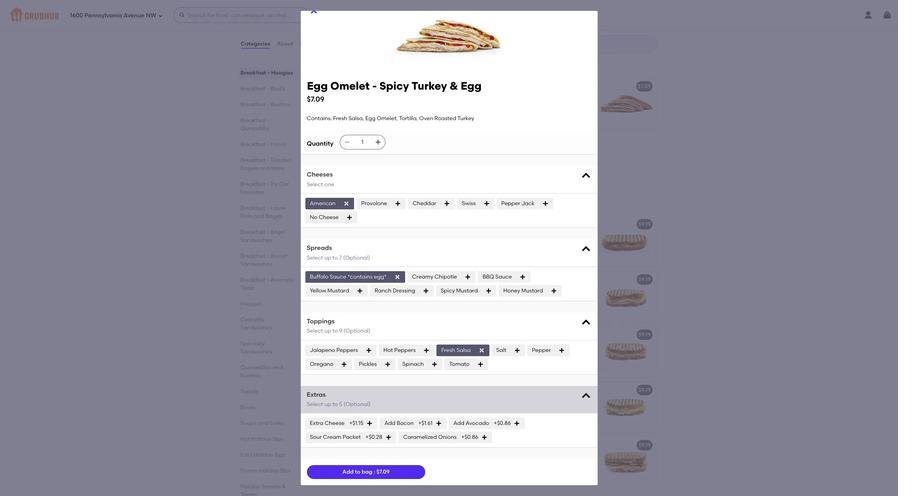 Task type: locate. For each thing, give the bounding box(es) containing it.
breakfast inside the breakfast - avocado toast
[[240, 277, 265, 284]]

1 vertical spatial bagels
[[266, 213, 283, 220]]

breakfast up no cheese
[[313, 199, 353, 208]]

pepper
[[502, 200, 521, 207], [532, 347, 551, 354], [345, 398, 364, 405], [518, 398, 537, 405]]

peppers down 9 at the left of page
[[337, 347, 358, 354]]

0 vertical spatial egg omelet - egg image
[[425, 0, 483, 45]]

applewood inside contains: pepper jack, panini bread, applewood smoked bacon, jalapenos, egg omelet
[[492, 406, 522, 413]]

bread, inside contains: panini bread, egg omelet, sausage patty
[[536, 343, 553, 349]]

1 jack, from the left
[[365, 398, 380, 405]]

2 horizontal spatial add
[[454, 421, 465, 427]]

cream
[[390, 94, 409, 101], [323, 435, 342, 441], [338, 461, 356, 468]]

1 horizontal spatial jack,
[[539, 398, 553, 405]]

sauce right bbq
[[496, 274, 512, 280]]

toppings select up to 9 (optional)
[[307, 318, 371, 335]]

- up contains: panini bread, egg omelet
[[525, 221, 527, 228]]

sides
[[270, 421, 283, 427]]

0 vertical spatial +$0.86
[[494, 421, 511, 427]]

and
[[259, 165, 270, 172], [254, 213, 264, 220], [273, 365, 283, 371], [258, 421, 268, 427], [421, 442, 431, 449], [573, 442, 583, 449]]

frozen
[[240, 468, 258, 475]]

avocado
[[270, 277, 294, 284], [466, 421, 490, 427]]

0 vertical spatial sips
[[273, 436, 283, 443]]

2 up from the top
[[325, 328, 331, 335]]

salads
[[240, 389, 258, 395]]

spicy up plain
[[380, 79, 409, 92]]

1 horizontal spatial avocado
[[466, 421, 490, 427]]

0 vertical spatial hot
[[384, 347, 393, 354]]

contains: down bbq sauce on the bottom right of the page
[[492, 287, 517, 294]]

meat, down egg*
[[381, 287, 396, 294]]

egg inside contains: panini bread, applewood smoked bacon, egg omelet
[[361, 240, 371, 247]]

2 vertical spatial ranch
[[492, 461, 509, 468]]

add left bag
[[343, 469, 354, 476]]

1 horizontal spatial +$0.86
[[494, 421, 511, 427]]

holiday for frozen
[[259, 468, 279, 475]]

tortilla, up cheeses
[[319, 157, 338, 164]]

2 vertical spatial (optional)
[[344, 402, 371, 408]]

(optional) inside toppings select up to 9 (optional)
[[344, 328, 371, 335]]

breakfast for breakfast - try our favorites tab
[[240, 181, 265, 188]]

0 vertical spatial tomato,
[[365, 102, 387, 108]]

0 horizontal spatial +$0.86
[[462, 435, 479, 441]]

1 mustard from the left
[[328, 288, 349, 294]]

contains: for egg omelet - spicy turkey & egg
[[319, 149, 344, 156]]

bagel
[[270, 229, 286, 236]]

hoagies
[[271, 70, 293, 76], [240, 301, 262, 308]]

spicy for egg omelet - spicy turkey & egg $7.09
[[380, 79, 409, 92]]

bagels
[[240, 165, 258, 172], [266, 213, 283, 220]]

mustard down egg omelet - ham at the bottom left of page
[[328, 288, 349, 294]]

garlic left the aioli,
[[345, 94, 361, 101]]

toasted
[[270, 157, 291, 164]]

cheese,
[[319, 102, 340, 108], [358, 461, 379, 468]]

- up provolone,
[[525, 442, 527, 449]]

1 horizontal spatial chipotle
[[435, 274, 457, 280]]

contains: provolone, panini bread, ranch dressing, meat, tomato, spinach, applewood smoked bacon, egg omelet
[[492, 453, 589, 484]]

select inside cheeses select one
[[307, 181, 323, 188]]

honey up honey mustard
[[528, 276, 545, 283]]

hot for hot peppers
[[384, 347, 393, 354]]

contains: pepper jack, panini bread, applewood smoked bacon, jalapenos, egg omelet
[[492, 398, 589, 420]]

spreads
[[307, 245, 332, 252]]

add bacon
[[385, 421, 414, 427]]

sauce for bbq
[[496, 274, 512, 280]]

0 vertical spatial cheddar,
[[345, 11, 370, 18]]

(optional) right the 5
[[344, 402, 371, 408]]

breakfast - toasted bagels and more tab
[[240, 156, 295, 173]]

panini up toasted
[[270, 141, 287, 148]]

egg inside contains: cheddar, panini bread, veggie cream cheese, meat, tomato, spinach, applewood smoked bacon, egg omelet
[[361, 477, 371, 484]]

1 horizontal spatial hoagies
[[271, 70, 293, 76]]

3 up from the top
[[325, 402, 331, 408]]

sips for iced holiday sips
[[275, 452, 285, 459]]

honey down bbq sauce on the bottom right of the page
[[504, 288, 521, 294]]

breakfast - biscuit sandwiches tab
[[240, 252, 295, 269]]

egg omelet - egg image
[[425, 0, 483, 45], [598, 216, 656, 266]]

bacon, inside contains: pepper jack, panini bread, applewood smoked bacon, jalapenos, egg omelet
[[546, 406, 564, 413]]

omelet inside contains: cheddar, panini bread, veggie cream cheese, meat, tomato, spinach, applewood smoked bacon, egg omelet
[[372, 477, 392, 484]]

breakfast inside breakfast - toasted bagels and more
[[240, 157, 265, 164]]

2 cheddar, from the top
[[345, 453, 370, 460]]

breakfast up favorites
[[240, 181, 265, 188]]

contains: up sausage
[[492, 343, 517, 349]]

- up the aioli,
[[372, 79, 377, 92]]

select down spreads
[[307, 255, 323, 261]]

creamy up 'extra cheese'
[[319, 406, 340, 413]]

contains: for egg omelet - applewood smoked bacon
[[319, 232, 344, 239]]

1 horizontal spatial bowls
[[270, 86, 285, 92]]

(optional) inside extras select up to 5 (optional)
[[344, 402, 371, 408]]

svg image
[[883, 10, 893, 20], [179, 12, 185, 18], [344, 139, 350, 146], [344, 201, 350, 207], [395, 201, 401, 207], [444, 201, 451, 207], [484, 201, 490, 207], [543, 201, 549, 207], [357, 288, 363, 294], [423, 288, 430, 294], [486, 288, 492, 294], [581, 318, 592, 328], [366, 348, 372, 354], [424, 348, 430, 354], [479, 348, 485, 354], [559, 348, 565, 354], [341, 362, 348, 368], [478, 362, 484, 368], [581, 391, 592, 402], [367, 421, 373, 427], [436, 421, 442, 427], [514, 421, 521, 427], [482, 435, 488, 441]]

breakfast for breakfast - bagel sandwiches "tab"
[[240, 229, 265, 236]]

contains: for egg omelet - southwest chipotle bacon
[[319, 398, 344, 405]]

$7.09 inside egg omelet - spicy turkey & egg $7.09
[[307, 95, 324, 104]]

add for add avocado
[[454, 421, 465, 427]]

0 horizontal spatial cali
[[355, 442, 366, 449]]

+$0.86
[[494, 421, 511, 427], [462, 435, 479, 441]]

- down breakfast - biscuit sandwiches tab
[[267, 277, 269, 284]]

about
[[277, 41, 294, 47]]

tomato, down "egg omelet - cali style turkey and bacon ranch"
[[552, 461, 573, 468]]

3 sandwiches from the top
[[240, 325, 272, 332]]

burritos inside quesadillas and burritos
[[240, 373, 261, 380]]

yellow
[[310, 288, 326, 294]]

oven inside contains: garlic aioli, plain cream cheese, spinach, tomato, egg omelet, tortilla, oven roasted turkey
[[361, 110, 375, 116]]

applewood inside contains: cheddar, panini bread, veggie cream cheese, meat, tomato, spinach, applewood smoked bacon, egg omelet
[[366, 469, 396, 476]]

garlic
[[355, 83, 371, 90], [345, 94, 361, 101]]

spicy for egg omelet - spicy turkey & egg
[[355, 138, 369, 145]]

jalapeno
[[310, 347, 335, 354]]

1 horizontal spatial ranch
[[492, 461, 509, 468]]

contains: inside contains: panini bread, egg omelet, sausage patty
[[492, 343, 517, 349]]

1 sauce from the left
[[330, 274, 347, 280]]

bagels inside breakfast - loose rolls and bagels
[[266, 213, 283, 220]]

meat, for oven
[[381, 343, 396, 349]]

mustard down 'creamy chipotle'
[[457, 288, 478, 294]]

panini inside contains: pepper jack, panini bread, creamy chipotle, applewood smoked bacon, salsa, egg omelet
[[381, 398, 397, 405]]

0 vertical spatial ranch
[[375, 288, 392, 294]]

1 horizontal spatial breakfast - panini
[[313, 199, 386, 208]]

contains: panini bread, meat, egg omelet
[[319, 287, 408, 302], [492, 287, 581, 302], [319, 343, 408, 357]]

0 horizontal spatial burritos
[[240, 373, 261, 380]]

1 vertical spatial hot
[[240, 436, 250, 443]]

meat, down provolone,
[[535, 461, 550, 468]]

0 horizontal spatial avocado
[[270, 277, 294, 284]]

holiday for iced
[[253, 452, 273, 459]]

egg omelet - ham image
[[425, 271, 483, 322]]

cheddar, inside contains: cheddar, fresh salsa, egg omelet, tortilla burrito
[[345, 11, 370, 18]]

egg omelet - cali style turkey and bacon ranch image
[[598, 437, 656, 488]]

0 vertical spatial (optional)
[[343, 255, 370, 261]]

breakfast for breakfast - burritos tab
[[240, 101, 265, 108]]

contains: panini bread, meat, egg omelet down ham
[[319, 287, 408, 302]]

bagels down loose
[[266, 213, 283, 220]]

yellow mustard
[[310, 288, 349, 294]]

spinach, left :
[[341, 469, 364, 476]]

egg inside contains: panini bread, egg omelet, sausage patty
[[554, 343, 565, 349]]

2 vertical spatial up
[[325, 402, 331, 408]]

2 style from the left
[[540, 442, 553, 449]]

iced holiday sips
[[240, 452, 285, 459]]

meat, for ham
[[381, 287, 396, 294]]

breakfast inside breakfast - try our favorites
[[240, 181, 265, 188]]

1 cali from the left
[[355, 442, 366, 449]]

jack,
[[365, 398, 380, 405], [539, 398, 553, 405]]

to for extras
[[333, 402, 338, 408]]

ciabatta sandwiches tab
[[240, 316, 295, 332]]

burritos for breakfast - burritos
[[270, 101, 290, 108]]

to
[[333, 255, 338, 261], [333, 328, 338, 335], [333, 402, 338, 408], [355, 469, 361, 476]]

egg omelet - oven roasted turkey
[[319, 332, 411, 338]]

style up provolone,
[[540, 442, 553, 449]]

0 horizontal spatial mustard
[[328, 288, 349, 294]]

sips down sides
[[273, 436, 283, 443]]

favorites
[[240, 189, 264, 196]]

avenue
[[124, 12, 145, 19]]

contains: panini bread, meat, egg omelet for oven
[[319, 343, 408, 357]]

breakfast - loose rolls and bagels
[[240, 205, 286, 220]]

(optional) right 7
[[343, 255, 370, 261]]

breakfast down breakfast - bagel sandwiches
[[240, 253, 265, 260]]

jack, inside contains: pepper jack, panini bread, creamy chipotle, applewood smoked bacon, salsa, egg omelet
[[365, 398, 380, 405]]

smoked inside the contains: provolone, panini bread, ranch dressing, meat, tomato, spinach, applewood smoked bacon, egg omelet
[[548, 469, 569, 476]]

contains: panini bread, meat, egg omelet for ham
[[319, 287, 408, 302]]

panini down the egg omelet - cali style cheesy turkey and bacon
[[371, 453, 387, 460]]

0 horizontal spatial bowls
[[240, 405, 255, 411]]

mustard down "egg omelet - honey smoked turkey"
[[522, 288, 544, 294]]

peppers
[[337, 347, 358, 354], [395, 347, 416, 354]]

sandwiches down specialty
[[240, 349, 272, 356]]

cheeses
[[307, 171, 333, 178]]

2 horizontal spatial mustard
[[522, 288, 544, 294]]

panini inside contains: pepper jack, panini bread, applewood smoked bacon, jalapenos, egg omelet
[[554, 398, 571, 405]]

egg omelet - honey smoked turkey image
[[598, 271, 656, 322]]

- inside breakfast - toasted bagels and more
[[267, 157, 269, 164]]

breakfast for breakfast - bowls tab
[[240, 86, 265, 92]]

peppers for hot peppers
[[395, 347, 416, 354]]

contains: for egg omelet - cali style turkey and bacon ranch
[[492, 453, 517, 460]]

jack, inside contains: pepper jack, panini bread, applewood smoked bacon, jalapenos, egg omelet
[[539, 398, 553, 405]]

breakfast for breakfast - loose rolls and bagels tab
[[240, 205, 265, 212]]

meat, inside the contains: provolone, panini bread, ranch dressing, meat, tomato, spinach, applewood smoked bacon, egg omelet
[[535, 461, 550, 468]]

sandwiches inside breakfast - bagel sandwiches
[[240, 237, 272, 244]]

1 horizontal spatial burritos
[[270, 101, 290, 108]]

0 horizontal spatial breakfast - panini
[[240, 141, 287, 148]]

- left try
[[267, 181, 269, 188]]

1 vertical spatial +$0.86
[[462, 435, 479, 441]]

0 vertical spatial cream
[[390, 94, 409, 101]]

4 select from the top
[[307, 402, 323, 408]]

1 horizontal spatial cali
[[528, 442, 539, 449]]

2 vertical spatial sips
[[280, 468, 291, 475]]

egg omelet - spicy turkey & egg
[[319, 138, 405, 145]]

contains: up tortilla
[[319, 11, 344, 18]]

fresh up burrito at the left of the page
[[371, 11, 385, 18]]

omelet, inside contains: fresh salsa, egg omelet, tortilla, oven roasted turkey
[[389, 149, 410, 156]]

buffalo sauce *contains egg*
[[310, 274, 387, 280]]

tomato, inside contains: garlic aioli, plain cream cheese, spinach, tomato, egg omelet, tortilla, oven roasted turkey
[[365, 102, 387, 108]]

1 vertical spatial (optional)
[[344, 328, 371, 335]]

1 up from the top
[[325, 255, 331, 261]]

tortilla, up egg omelet - spicy turkey & egg
[[341, 110, 360, 116]]

select inside extras select up to 5 (optional)
[[307, 402, 323, 408]]

- up breakfast - burritos tab
[[267, 86, 269, 92]]

- up honey mustard
[[525, 276, 527, 283]]

1 horizontal spatial tomato,
[[365, 102, 387, 108]]

- left ham
[[351, 276, 353, 283]]

2 sandwiches from the top
[[240, 261, 272, 268]]

2 horizontal spatial tomato,
[[552, 461, 573, 468]]

quesadillas
[[240, 365, 271, 371]]

1 horizontal spatial bagels
[[266, 213, 283, 220]]

- up breakfast - toasted bagels and more tab
[[267, 141, 269, 148]]

breakfast - panini down the quesadilla
[[240, 141, 287, 148]]

0 vertical spatial avocado
[[270, 277, 294, 284]]

up inside toppings select up to 9 (optional)
[[325, 328, 331, 335]]

meat,
[[381, 287, 396, 294], [554, 287, 569, 294], [381, 343, 396, 349], [380, 461, 395, 468], [535, 461, 550, 468]]

breakfast - avocado toast
[[240, 277, 294, 292]]

0 horizontal spatial hoagies
[[240, 301, 262, 308]]

1 vertical spatial sips
[[275, 452, 285, 459]]

$9.19 for egg omelet - applewood smoked bacon
[[466, 221, 478, 228]]

aioli,
[[362, 94, 375, 101]]

smoked inside contains: panini bread, applewood smoked bacon, egg omelet
[[319, 240, 340, 247]]

1 style from the left
[[367, 442, 380, 449]]

creamy
[[413, 274, 434, 280], [319, 406, 340, 413]]

1 horizontal spatial add
[[385, 421, 396, 427]]

cheddar, for cheese,
[[345, 453, 370, 460]]

2 sauce from the left
[[496, 274, 512, 280]]

cali down packet
[[355, 442, 366, 449]]

to left 7
[[333, 255, 338, 261]]

2 mustard from the left
[[457, 288, 478, 294]]

to inside toppings select up to 9 (optional)
[[333, 328, 338, 335]]

cheese for extra cheese
[[325, 421, 345, 427]]

0 horizontal spatial creamy
[[319, 406, 340, 413]]

(optional) inside spreads select up to 7 (optional)
[[343, 255, 370, 261]]

to left the 5
[[333, 402, 338, 408]]

specialty sandwiches tab
[[240, 340, 295, 356]]

add up cheesy
[[385, 421, 396, 427]]

contains: up dressing,
[[492, 453, 517, 460]]

salads tab
[[240, 388, 295, 396]]

egg
[[403, 11, 413, 18], [307, 79, 328, 92], [461, 79, 482, 92], [319, 83, 329, 90], [419, 83, 429, 90], [388, 102, 398, 108], [366, 115, 376, 122], [319, 138, 329, 145], [394, 138, 405, 145], [377, 149, 387, 156], [319, 221, 329, 228], [492, 221, 502, 228], [528, 221, 538, 228], [554, 232, 565, 239], [361, 240, 371, 247], [319, 276, 329, 283], [492, 276, 502, 283], [397, 287, 408, 294], [571, 287, 581, 294], [319, 332, 329, 338], [397, 343, 408, 349], [554, 343, 565, 349], [319, 387, 329, 394], [492, 387, 502, 394], [378, 414, 388, 420], [523, 414, 533, 420], [319, 442, 329, 449], [492, 442, 502, 449], [361, 477, 371, 484], [492, 477, 502, 484]]

egg omelet - honey smoked turkey
[[492, 276, 586, 283]]

breakfast down breakfast - bowls
[[240, 101, 265, 108]]

ham
[[355, 276, 368, 283]]

1 vertical spatial cheese,
[[358, 461, 379, 468]]

contains: inside the contains: provolone, panini bread, ranch dressing, meat, tomato, spinach, applewood smoked bacon, egg omelet
[[492, 453, 517, 460]]

tomato, inside contains: cheddar, panini bread, veggie cream cheese, meat, tomato, spinach, applewood smoked bacon, egg omelet
[[319, 469, 340, 476]]

1 horizontal spatial honey
[[528, 276, 545, 283]]

packet
[[343, 435, 361, 441]]

treats
[[240, 492, 257, 497]]

breakfast inside breakfast - quesadilla
[[240, 117, 265, 124]]

bacon, down add to bag : $7.09
[[341, 477, 360, 484]]

add for add bacon
[[385, 421, 396, 427]]

cheese for no cheese
[[319, 214, 339, 221]]

hot
[[384, 347, 393, 354], [240, 436, 250, 443]]

contains: for egg omelet - cali style cheesy turkey and bacon
[[319, 453, 344, 460]]

2 horizontal spatial ranch
[[603, 442, 620, 449]]

0 horizontal spatial egg omelet - egg image
[[425, 0, 483, 45]]

contains: up jalapenos,
[[492, 398, 517, 405]]

contains: down egg omelet - ham at the bottom left of page
[[319, 287, 344, 294]]

0 horizontal spatial sauce
[[330, 274, 347, 280]]

0 vertical spatial bowls
[[270, 86, 285, 92]]

burritos down breakfast - bowls tab
[[270, 101, 290, 108]]

contains: inside contains: cheddar, fresh salsa, egg omelet, tortilla burrito
[[319, 11, 344, 18]]

breakfast up rolls on the left top of the page
[[240, 205, 265, 212]]

roasted inside contains: garlic aioli, plain cream cheese, spinach, tomato, egg omelet, tortilla, oven roasted turkey
[[376, 110, 398, 116]]

contains: panini bread, meat, egg omelet down egg omelet - oven roasted turkey
[[319, 343, 408, 357]]

0 vertical spatial hoagies
[[271, 70, 293, 76]]

specialty
[[240, 341, 265, 347]]

main navigation navigation
[[0, 0, 899, 30]]

quesadillas and burritos
[[240, 365, 283, 380]]

egg omelet - spicy turkey & egg image
[[425, 133, 483, 184]]

cheddar
[[413, 200, 437, 207]]

creamy chipotle
[[413, 274, 457, 280]]

select down extras
[[307, 402, 323, 408]]

contains: down 9 at the left of page
[[319, 343, 344, 349]]

0 horizontal spatial tomato,
[[319, 469, 340, 476]]

cheddar, up tortilla
[[345, 11, 370, 18]]

applewood down egg omelet - applewood smoked bacon at the left top
[[381, 232, 411, 239]]

- left "southwest"
[[351, 387, 353, 394]]

0 horizontal spatial ranch
[[375, 288, 392, 294]]

breakfast - bowls
[[240, 86, 285, 92]]

svg image
[[309, 6, 319, 15], [158, 13, 163, 18], [375, 139, 381, 146], [581, 171, 592, 182], [347, 215, 353, 221], [581, 244, 592, 255], [395, 274, 401, 280], [465, 274, 471, 280], [520, 274, 526, 280], [551, 288, 557, 294], [515, 348, 521, 354], [385, 362, 391, 368], [432, 362, 438, 368], [386, 435, 392, 441]]

0 vertical spatial cheese,
[[319, 102, 340, 108]]

up
[[325, 255, 331, 261], [325, 328, 331, 335], [325, 402, 331, 408]]

breakfast up toast
[[240, 277, 265, 284]]

breakfast for breakfast - hoagies tab
[[240, 70, 266, 76]]

contains: inside contains: fresh salsa, egg omelet, tortilla, oven roasted turkey
[[319, 149, 344, 156]]

cheese, inside contains: garlic aioli, plain cream cheese, spinach, tomato, egg omelet, tortilla, oven roasted turkey
[[319, 102, 340, 108]]

0 vertical spatial breakfast - panini
[[240, 141, 287, 148]]

toppings
[[307, 318, 335, 325]]

9
[[339, 328, 343, 335]]

egg omelet - egg image for contains: panini bread, egg omelet
[[598, 216, 656, 266]]

- left bagel
[[267, 229, 269, 236]]

bacon, down egg omelet - spicy bacon
[[546, 406, 564, 413]]

peppers up spinach
[[395, 347, 416, 354]]

egg omelet - ham
[[319, 276, 368, 283]]

applewood down dressing,
[[516, 469, 546, 476]]

sauce up yellow mustard
[[330, 274, 347, 280]]

1 horizontal spatial egg omelet - egg image
[[598, 216, 656, 266]]

roasted inside contains: fresh salsa, egg omelet, tortilla, oven roasted turkey
[[354, 157, 376, 164]]

0 horizontal spatial cheese,
[[319, 102, 340, 108]]

breakfast down breakfast - panini tab
[[240, 157, 265, 164]]

panini inside contains: cheddar, panini bread, veggie cream cheese, meat, tomato, spinach, applewood smoked bacon, egg omelet
[[371, 453, 387, 460]]

1 horizontal spatial creamy
[[413, 274, 434, 280]]

creamy up dressing
[[413, 274, 434, 280]]

2 jack, from the left
[[539, 398, 553, 405]]

cali for cheddar,
[[355, 442, 366, 449]]

1 horizontal spatial cheese,
[[358, 461, 379, 468]]

fresh down egg omelet - spicy turkey & egg
[[345, 149, 359, 156]]

panini down "egg omelet - honey smoked turkey"
[[518, 287, 535, 294]]

spinach, inside the contains: provolone, panini bread, ranch dressing, meat, tomato, spinach, applewood smoked bacon, egg omelet
[[492, 469, 515, 476]]

tortilla,
[[341, 110, 360, 116], [399, 115, 418, 122], [319, 157, 338, 164]]

cream inside contains: cheddar, panini bread, veggie cream cheese, meat, tomato, spinach, applewood smoked bacon, egg omelet
[[338, 461, 356, 468]]

1 vertical spatial tomato,
[[552, 461, 573, 468]]

iced holiday sips tab
[[240, 452, 295, 460]]

1 vertical spatial cheddar,
[[345, 453, 370, 460]]

$9.19 for egg omelet - cali style turkey and bacon ranch
[[639, 442, 651, 449]]

panini inside tab
[[270, 141, 287, 148]]

1 vertical spatial burritos
[[240, 373, 261, 380]]

extra
[[310, 421, 324, 427]]

cream down 'extra cheese'
[[323, 435, 342, 441]]

omelet, inside contains: garlic aioli, plain cream cheese, spinach, tomato, egg omelet, tortilla, oven roasted turkey
[[319, 110, 340, 116]]

tortilla, inside contains: fresh salsa, egg omelet, tortilla, oven roasted turkey
[[319, 157, 338, 164]]

bread,
[[363, 232, 380, 239], [536, 232, 553, 239], [363, 287, 380, 294], [536, 287, 553, 294], [363, 343, 380, 349], [536, 343, 553, 349], [399, 398, 416, 405], [572, 398, 589, 405], [389, 453, 406, 460], [565, 453, 582, 460]]

up down toppings on the bottom left
[[325, 328, 331, 335]]

1 peppers from the left
[[337, 347, 358, 354]]

burritos
[[270, 101, 290, 108], [240, 373, 261, 380]]

sweets
[[262, 484, 280, 491]]

contains: panini bread, meat, egg omelet for honey
[[492, 287, 581, 302]]

0 vertical spatial cheese
[[319, 214, 339, 221]]

sandwiches inside the breakfast - biscuit sandwiches
[[240, 261, 272, 268]]

0 vertical spatial garlic
[[355, 83, 371, 90]]

salsa, inside contains: pepper jack, panini bread, creamy chipotle, applewood smoked bacon, salsa, egg omelet
[[361, 414, 377, 420]]

2 vertical spatial tomato,
[[319, 469, 340, 476]]

+$1.15
[[350, 421, 364, 427]]

breakfast for the breakfast - avocado toast tab
[[240, 277, 265, 284]]

1 vertical spatial bowls
[[240, 405, 255, 411]]

4 sandwiches from the top
[[240, 349, 272, 356]]

0 horizontal spatial hot
[[240, 436, 250, 443]]

breakfast inside breakfast - loose rolls and bagels
[[240, 205, 265, 212]]

up for spreads
[[325, 255, 331, 261]]

0 vertical spatial bagels
[[240, 165, 258, 172]]

1 vertical spatial chipotle
[[384, 387, 407, 394]]

0 vertical spatial up
[[325, 255, 331, 261]]

1 vertical spatial egg omelet - egg image
[[598, 216, 656, 266]]

frozen holiday sips tab
[[240, 467, 295, 476]]

tomato, inside the contains: provolone, panini bread, ranch dressing, meat, tomato, spinach, applewood smoked bacon, egg omelet
[[552, 461, 573, 468]]

contains: up spreads
[[319, 232, 344, 239]]

pepper jack
[[502, 200, 535, 207]]

1 vertical spatial hoagies
[[240, 301, 262, 308]]

$9.19 for egg omelet - honey smoked turkey
[[639, 276, 651, 283]]

meat, for honey
[[554, 287, 569, 294]]

panini up egg omelet - applewood smoked bacon at the left top
[[361, 199, 386, 208]]

:
[[374, 469, 376, 476]]

up for toppings
[[325, 328, 331, 335]]

2 cali from the left
[[528, 442, 539, 449]]

- inside breakfast - loose rolls and bagels
[[267, 205, 269, 212]]

1 horizontal spatial tortilla,
[[341, 110, 360, 116]]

- left loose
[[267, 205, 269, 212]]

panini down egg omelet - spicy bacon
[[554, 398, 571, 405]]

breakfast - burritos tab
[[240, 101, 295, 109]]

0 horizontal spatial bagels
[[240, 165, 258, 172]]

2 vertical spatial cream
[[338, 461, 356, 468]]

bacon, down "egg omelet - cali style turkey and bacon ranch"
[[570, 469, 589, 476]]

1 cheddar, from the top
[[345, 11, 370, 18]]

contains: inside contains: pepper jack, panini bread, applewood smoked bacon, jalapenos, egg omelet
[[492, 398, 517, 405]]

(optional) for spreads
[[343, 255, 370, 261]]

applewood
[[355, 221, 385, 228], [381, 232, 411, 239], [366, 406, 396, 413], [492, 406, 522, 413], [366, 469, 396, 476], [516, 469, 546, 476]]

1 vertical spatial ranch
[[603, 442, 620, 449]]

bread, inside the contains: provolone, panini bread, ranch dressing, meat, tomato, spinach, applewood smoked bacon, egg omelet
[[565, 453, 582, 460]]

1 horizontal spatial hot
[[384, 347, 393, 354]]

panini down "egg omelet - cali style turkey and bacon ranch"
[[547, 453, 563, 460]]

contains: inside contains: garlic aioli, plain cream cheese, spinach, tomato, egg omelet, tortilla, oven roasted turkey
[[319, 94, 344, 101]]

fresh inside contains: fresh salsa, egg omelet, tortilla, oven roasted turkey
[[345, 149, 359, 156]]

breakfast - toasted bagels and more
[[240, 157, 291, 172]]

select down cheeses
[[307, 181, 323, 188]]

up left 7
[[325, 255, 331, 261]]

breakfast inside the breakfast - biscuit sandwiches
[[240, 253, 265, 260]]

ranch dressing
[[375, 288, 416, 294]]

jack, for bacon,
[[539, 398, 553, 405]]

contains: for egg omelet - honey smoked turkey
[[492, 287, 517, 294]]

2 select from the top
[[307, 255, 323, 261]]

bacon, down chipotle,
[[341, 414, 360, 420]]

0 horizontal spatial style
[[367, 442, 380, 449]]

up inside extras select up to 5 (optional)
[[325, 402, 331, 408]]

smoked inside contains: pepper jack, panini bread, creamy chipotle, applewood smoked bacon, salsa, egg omelet
[[319, 414, 340, 420]]

1 horizontal spatial mustard
[[457, 288, 478, 294]]

swiss
[[462, 200, 476, 207]]

up for extras
[[325, 402, 331, 408]]

egg omelet - garlic smoked turkey & egg image
[[425, 78, 483, 128]]

bacon,
[[341, 240, 360, 247], [546, 406, 564, 413], [341, 414, 360, 420], [570, 469, 589, 476], [341, 477, 360, 484]]

jack, down egg omelet - spicy bacon
[[539, 398, 553, 405]]

0 vertical spatial burritos
[[270, 101, 290, 108]]

tortilla, inside contains: garlic aioli, plain cream cheese, spinach, tomato, egg omelet, tortilla, oven roasted turkey
[[341, 110, 360, 116]]

1 vertical spatial avocado
[[466, 421, 490, 427]]

egg inside contains: pepper jack, panini bread, applewood smoked bacon, jalapenos, egg omelet
[[523, 414, 533, 420]]

1 horizontal spatial sauce
[[496, 274, 512, 280]]

roasted
[[376, 110, 398, 116], [435, 115, 457, 122], [354, 157, 376, 164], [370, 332, 392, 338]]

meat, down "egg omelet - honey smoked turkey"
[[554, 287, 569, 294]]

meat, inside contains: cheddar, panini bread, veggie cream cheese, meat, tomato, spinach, applewood smoked bacon, egg omelet
[[380, 461, 395, 468]]

provolone
[[361, 200, 387, 207]]

2 peppers from the left
[[395, 347, 416, 354]]

breakfast - panini inside tab
[[240, 141, 287, 148]]

no cheese
[[310, 214, 339, 221]]

3 select from the top
[[307, 328, 323, 335]]

1 vertical spatial cheese
[[325, 421, 345, 427]]

contains: down quantity
[[319, 149, 344, 156]]

3 mustard from the left
[[522, 288, 544, 294]]

1 vertical spatial creamy
[[319, 406, 340, 413]]

0 horizontal spatial peppers
[[337, 347, 358, 354]]

1 select from the top
[[307, 181, 323, 188]]

1600
[[70, 12, 83, 19]]

tomato, down plain
[[365, 102, 387, 108]]

1 vertical spatial up
[[325, 328, 331, 335]]

1 vertical spatial honey
[[504, 288, 521, 294]]

plain
[[376, 94, 389, 101]]

sandwiches up the breakfast - avocado toast
[[240, 261, 272, 268]]

jack, for applewood
[[365, 398, 380, 405]]

jack, down egg omelet - southwest chipotle bacon
[[365, 398, 380, 405]]

sauce
[[330, 274, 347, 280], [496, 274, 512, 280]]

Input item quantity number field
[[354, 135, 371, 149]]

1 vertical spatial garlic
[[345, 94, 361, 101]]

0 horizontal spatial jack,
[[365, 398, 380, 405]]

$9.19 for egg omelet - ham
[[466, 276, 478, 283]]

1 horizontal spatial peppers
[[395, 347, 416, 354]]

contains: panini bread, meat, egg omelet down "egg omelet - honey smoked turkey"
[[492, 287, 581, 302]]

cheddar, inside contains: cheddar, panini bread, veggie cream cheese, meat, tomato, spinach, applewood smoked bacon, egg omelet
[[345, 453, 370, 460]]

spicy up contains: pepper jack, panini bread, applewood smoked bacon, jalapenos, egg omelet
[[528, 387, 543, 394]]

contains: for egg omelet - garlic smoked turkey & egg
[[319, 94, 344, 101]]

holiday down 'soups and sides'
[[251, 436, 271, 443]]

1 sandwiches from the top
[[240, 237, 272, 244]]

contains: inside contains: pepper jack, panini bread, creamy chipotle, applewood smoked bacon, salsa, egg omelet
[[319, 398, 344, 405]]

chipotle up spicy mustard
[[435, 274, 457, 280]]



Task type: describe. For each thing, give the bounding box(es) containing it.
mustard for yellow mustard
[[328, 288, 349, 294]]

omelet inside contains: pepper jack, panini bread, applewood smoked bacon, jalapenos, egg omelet
[[534, 414, 554, 420]]

- up contains: pepper jack, panini bread, applewood smoked bacon, jalapenos, egg omelet
[[525, 387, 527, 394]]

bag
[[362, 469, 373, 476]]

- inside breakfast - bagel sandwiches
[[267, 229, 269, 236]]

contains: for egg omelet - oven roasted turkey
[[319, 343, 344, 349]]

select for spreads
[[307, 255, 323, 261]]

bacon, inside the contains: provolone, panini bread, ranch dressing, meat, tomato, spinach, applewood smoked bacon, egg omelet
[[570, 469, 589, 476]]

add to bag : $7.09
[[343, 469, 390, 476]]

oven inside contains: fresh salsa, egg omelet, tortilla, oven roasted turkey
[[339, 157, 353, 164]]

soups and sides tab
[[240, 420, 295, 428]]

style for cheddar,
[[367, 442, 380, 449]]

egg omelet - ham & egg image
[[598, 78, 656, 128]]

breakfast - avocado toast tab
[[240, 276, 295, 293]]

onions
[[439, 435, 457, 441]]

pickles
[[359, 361, 377, 368]]

breakfast - panini tab
[[240, 140, 295, 149]]

breakfast - burritos
[[240, 101, 290, 108]]

(optional) for extras
[[344, 402, 371, 408]]

sips for hot holiday sips
[[273, 436, 283, 443]]

categories button
[[240, 30, 271, 58]]

iced
[[240, 452, 252, 459]]

frozen holiday sips
[[240, 468, 291, 475]]

burrito
[[360, 19, 377, 26]]

$7.09 inside $7.09 button
[[638, 83, 651, 90]]

egg omelet - southwest chipotle bacon
[[319, 387, 425, 394]]

0 vertical spatial creamy
[[413, 274, 434, 280]]

- left "input item quantity" number field
[[351, 138, 353, 145]]

more
[[271, 165, 284, 172]]

quantity
[[307, 140, 334, 147]]

spicy for egg omelet - spicy bacon
[[528, 387, 543, 394]]

- inside breakfast - try our favorites
[[267, 181, 269, 188]]

panini down egg omelet - oven roasted turkey
[[345, 343, 361, 349]]

hot peppers
[[384, 347, 416, 354]]

pepper inside contains: pepper jack, panini bread, creamy chipotle, applewood smoked bacon, salsa, egg omelet
[[345, 398, 364, 405]]

bread, inside contains: pepper jack, panini bread, applewood smoked bacon, jalapenos, egg omelet
[[572, 398, 589, 405]]

bacon, inside contains: panini bread, applewood smoked bacon, egg omelet
[[341, 240, 360, 247]]

creamy inside contains: pepper jack, panini bread, creamy chipotle, applewood smoked bacon, salsa, egg omelet
[[319, 406, 340, 413]]

egg inside contains: cheddar, fresh salsa, egg omelet, tortilla burrito
[[403, 11, 413, 18]]

(optional) for toppings
[[344, 328, 371, 335]]

omelet, inside contains: panini bread, egg omelet, sausage patty
[[566, 343, 587, 349]]

toast
[[240, 285, 255, 292]]

spinach, inside contains: garlic aioli, plain cream cheese, spinach, tomato, egg omelet, tortilla, oven roasted turkey
[[341, 102, 364, 108]]

hoagies inside tab
[[271, 70, 293, 76]]

and inside quesadillas and burritos
[[273, 365, 283, 371]]

cheese, inside contains: cheddar, panini bread, veggie cream cheese, meat, tomato, spinach, applewood smoked bacon, egg omelet
[[358, 461, 379, 468]]

tomato, for aioli,
[[365, 102, 387, 108]]

breakfast - quesadilla tab
[[240, 116, 295, 133]]

panini down egg omelet - egg
[[518, 232, 535, 239]]

salsa, inside contains: cheddar, fresh salsa, egg omelet, tortilla burrito
[[386, 11, 402, 18]]

egg omelet - cali style turkey and bacon ranch
[[492, 442, 620, 449]]

smoked inside contains: cheddar, panini bread, veggie cream cheese, meat, tomato, spinach, applewood smoked bacon, egg omelet
[[319, 477, 340, 484]]

nw
[[146, 12, 157, 19]]

0 vertical spatial honey
[[528, 276, 545, 283]]

omelet, inside contains: cheddar, fresh salsa, egg omelet, tortilla burrito
[[319, 19, 340, 26]]

bread, inside contains: panini bread, applewood smoked bacon, egg omelet
[[363, 232, 380, 239]]

0 horizontal spatial add
[[343, 469, 354, 476]]

+$0.28
[[366, 435, 383, 441]]

holiday inside holiday sweets & treats
[[240, 484, 261, 491]]

egg inside the contains: provolone, panini bread, ranch dressing, meat, tomato, spinach, applewood smoked bacon, egg omelet
[[492, 477, 502, 484]]

$9.19 for egg omelet - egg
[[639, 221, 651, 228]]

peppers for jalapeno peppers
[[337, 347, 358, 354]]

applewood inside contains: panini bread, applewood smoked bacon, egg omelet
[[381, 232, 411, 239]]

1 vertical spatial breakfast - panini
[[313, 199, 386, 208]]

2 horizontal spatial tortilla,
[[399, 115, 418, 122]]

7
[[339, 255, 342, 261]]

breakfast - bowls tab
[[240, 85, 295, 93]]

and inside breakfast - loose rolls and bagels
[[254, 213, 264, 220]]

spreads select up to 7 (optional)
[[307, 245, 370, 261]]

egg omelet - cali style cheesy turkey and bacon
[[319, 442, 450, 449]]

holiday sweets & treats tab
[[240, 483, 295, 497]]

loose
[[270, 205, 286, 212]]

breakfast - bagel sandwiches tab
[[240, 228, 295, 245]]

contains: for egg omelet - ham
[[319, 287, 344, 294]]

to left bag
[[355, 469, 361, 476]]

applewood inside contains: pepper jack, panini bread, creamy chipotle, applewood smoked bacon, salsa, egg omelet
[[366, 406, 396, 413]]

spinach
[[403, 361, 424, 368]]

honey mustard
[[504, 288, 544, 294]]

contains: panini bread, egg omelet, sausage patty
[[492, 343, 587, 357]]

- up contains: garlic aioli, plain cream cheese, spinach, tomato, egg omelet, tortilla, oven roasted turkey
[[351, 83, 353, 90]]

hoagies inside tab
[[240, 301, 262, 308]]

0 vertical spatial contains: fresh salsa, egg omelet, tortilla, oven roasted turkey
[[307, 115, 475, 122]]

breakfast for breakfast - biscuit sandwiches tab
[[240, 253, 265, 260]]

to for toppings
[[333, 328, 338, 335]]

$9.19 for egg omelet - cali style cheesy turkey and bacon
[[466, 442, 478, 449]]

breakfast - biscuit sandwiches
[[240, 253, 288, 268]]

select for cheeses
[[307, 181, 323, 188]]

salsa
[[457, 347, 471, 354]]

1 vertical spatial contains: fresh salsa, egg omelet, tortilla, oven roasted turkey
[[319, 149, 410, 164]]

holiday sweets & treats
[[240, 484, 286, 497]]

soups
[[240, 421, 256, 427]]

omelet inside contains: panini bread, applewood smoked bacon, egg omelet
[[372, 240, 392, 247]]

contains: cheddar, panini bread, veggie cream cheese, meat, tomato, spinach, applewood smoked bacon, egg omelet
[[319, 453, 406, 484]]

caramelized onions
[[404, 435, 457, 441]]

+$1.61
[[419, 421, 433, 427]]

cali for provolone,
[[528, 442, 539, 449]]

cheesy
[[381, 442, 401, 449]]

sauce for buffalo
[[330, 274, 347, 280]]

sausage
[[492, 351, 515, 357]]

provolone,
[[518, 453, 546, 460]]

+$0.86 for caramelized onions
[[462, 435, 479, 441]]

- down packet
[[351, 442, 353, 449]]

mustard for spicy mustard
[[457, 288, 478, 294]]

turkey inside contains: garlic aioli, plain cream cheese, spinach, tomato, egg omelet, tortilla, oven roasted turkey
[[399, 110, 416, 116]]

chipotle,
[[341, 406, 365, 413]]

fresh inside contains: cheddar, fresh salsa, egg omelet, tortilla burrito
[[371, 11, 385, 18]]

omelet inside egg omelet - spicy turkey & egg $7.09
[[330, 79, 370, 92]]

salt
[[497, 347, 507, 354]]

panini down ham
[[345, 287, 361, 294]]

bacon, inside contains: pepper jack, panini bread, creamy chipotle, applewood smoked bacon, salsa, egg omelet
[[341, 414, 360, 420]]

fresh up egg omelet - spicy turkey & egg
[[333, 115, 348, 122]]

buffalo
[[310, 274, 329, 280]]

- inside egg omelet - spicy turkey & egg $7.09
[[372, 79, 377, 92]]

patty
[[516, 351, 530, 357]]

0 horizontal spatial chipotle
[[384, 387, 407, 394]]

contains: cheddar, fresh salsa, egg omelet, tortilla burrito button
[[314, 0, 483, 45]]

- inside the breakfast - biscuit sandwiches
[[267, 253, 269, 260]]

sandwiches inside 'specialty sandwiches' tab
[[240, 349, 272, 356]]

jalapenos,
[[492, 414, 521, 420]]

egg omelet - spicy bacon
[[492, 387, 561, 394]]

bacon, inside contains: cheddar, panini bread, veggie cream cheese, meat, tomato, spinach, applewood smoked bacon, egg omelet
[[341, 477, 360, 484]]

jalapeno peppers
[[310, 347, 358, 354]]

egg omelet - oven roasted turkey image
[[425, 327, 483, 377]]

bbq sauce
[[483, 274, 512, 280]]

burritos for quesadillas and burritos
[[240, 373, 261, 380]]

$7.09 button
[[487, 78, 656, 128]]

mustard for honey mustard
[[522, 288, 544, 294]]

hot for hot holiday sips
[[240, 436, 250, 443]]

breakfast - loose rolls and bagels tab
[[240, 204, 295, 221]]

add avocado
[[454, 421, 490, 427]]

bagels inside breakfast - toasted bagels and more
[[240, 165, 258, 172]]

sour
[[310, 435, 322, 441]]

egg inside contains: pepper jack, panini bread, creamy chipotle, applewood smoked bacon, salsa, egg omelet
[[378, 414, 388, 420]]

smoked inside contains: pepper jack, panini bread, applewood smoked bacon, jalapenos, egg omelet
[[523, 406, 545, 413]]

*contains
[[348, 274, 373, 280]]

categories
[[241, 41, 271, 47]]

hoagies tab
[[240, 300, 295, 308]]

quesadilla
[[240, 125, 269, 132]]

egg*
[[374, 274, 387, 280]]

contains: garlic aioli, plain cream cheese, spinach, tomato, egg omelet, tortilla, oven roasted turkey
[[319, 94, 416, 116]]

contains: up quantity
[[307, 115, 332, 122]]

pepper right patty
[[532, 347, 551, 354]]

bread, inside contains: cheddar, panini bread, veggie cream cheese, meat, tomato, spinach, applewood smoked bacon, egg omelet
[[389, 453, 406, 460]]

style for provolone,
[[540, 442, 553, 449]]

breakfast - bagel sandwiches
[[240, 229, 286, 244]]

egg omelet - southwest chipotle bacon image
[[425, 382, 483, 432]]

to for spreads
[[333, 255, 338, 261]]

pepper inside contains: pepper jack, panini bread, applewood smoked bacon, jalapenos, egg omelet
[[518, 398, 537, 405]]

pennsylvania
[[84, 12, 122, 19]]

- inside breakfast - quesadilla
[[267, 117, 269, 124]]

salsa, inside contains: fresh salsa, egg omelet, tortilla, oven roasted turkey
[[360, 149, 376, 156]]

0 vertical spatial chipotle
[[435, 274, 457, 280]]

panini inside the contains: provolone, panini bread, ranch dressing, meat, tomato, spinach, applewood smoked bacon, egg omelet
[[547, 453, 563, 460]]

hot holiday sips tab
[[240, 436, 295, 444]]

contains: panini bread, egg omelet
[[492, 232, 586, 239]]

egg inside contains: garlic aioli, plain cream cheese, spinach, tomato, egg omelet, tortilla, oven roasted turkey
[[388, 102, 398, 108]]

about button
[[277, 30, 294, 58]]

cream inside contains: garlic aioli, plain cream cheese, spinach, tomato, egg omelet, tortilla, oven roasted turkey
[[390, 94, 409, 101]]

spicy down 'creamy chipotle'
[[441, 288, 455, 294]]

panini inside contains: panini bread, applewood smoked bacon, egg omelet
[[345, 232, 361, 239]]

1600 pennsylvania avenue nw
[[70, 12, 157, 19]]

extras
[[307, 391, 326, 399]]

- up contains: panini bread, applewood smoked bacon, egg omelet
[[351, 221, 353, 228]]

fresh left salsa
[[442, 347, 456, 354]]

jack
[[522, 200, 535, 207]]

egg omelet - cali style cheesy turkey and bacon image
[[425, 437, 483, 488]]

rolls
[[240, 213, 252, 220]]

breakfast - hoagies tab
[[240, 69, 295, 77]]

tomato, for panini
[[552, 461, 573, 468]]

no
[[310, 214, 318, 221]]

- left provolone
[[355, 199, 359, 208]]

bowls inside tab
[[270, 86, 285, 92]]

& inside holiday sweets & treats
[[282, 484, 286, 491]]

and inside breakfast - toasted bagels and more
[[259, 165, 270, 172]]

breakfast - try our favorites tab
[[240, 180, 295, 197]]

breakfast for breakfast - toasted bagels and more tab
[[240, 157, 265, 164]]

quesadillas and burritos tab
[[240, 364, 295, 380]]

+$0.86 for add avocado
[[494, 421, 511, 427]]

southwest
[[355, 387, 382, 394]]

- down breakfast - bowls tab
[[267, 101, 269, 108]]

panini inside contains: panini bread, egg omelet, sausage patty
[[518, 343, 535, 349]]

select for toppings
[[307, 328, 323, 335]]

omelet inside contains: pepper jack, panini bread, creamy chipotle, applewood smoked bacon, salsa, egg omelet
[[389, 414, 409, 420]]

breakfast for breakfast - panini tab
[[240, 141, 265, 148]]

svg image inside main navigation navigation
[[158, 13, 163, 18]]

omelet inside the contains: provolone, panini bread, ranch dressing, meat, tomato, spinach, applewood smoked bacon, egg omelet
[[503, 477, 523, 484]]

contains: for egg omelet - egg
[[492, 232, 517, 239]]

applewood up contains: panini bread, applewood smoked bacon, egg omelet
[[355, 221, 385, 228]]

reviews
[[300, 41, 322, 47]]

ranch inside the contains: provolone, panini bread, ranch dressing, meat, tomato, spinach, applewood smoked bacon, egg omelet
[[492, 461, 509, 468]]

spinach, inside contains: cheddar, panini bread, veggie cream cheese, meat, tomato, spinach, applewood smoked bacon, egg omelet
[[341, 469, 364, 476]]

ciabatta sandwiches
[[240, 317, 272, 332]]

specialty sandwiches
[[240, 341, 272, 356]]

bread, inside contains: pepper jack, panini bread, creamy chipotle, applewood smoked bacon, salsa, egg omelet
[[399, 398, 416, 405]]

pepper left jack
[[502, 200, 521, 207]]

egg omelet - egg image for contains: cheddar, fresh salsa, egg omelet, tortilla burrito
[[425, 0, 483, 45]]

egg inside contains: fresh salsa, egg omelet, tortilla, oven roasted turkey
[[377, 149, 387, 156]]

ciabatta
[[240, 317, 264, 323]]

- up breakfast - bowls tab
[[268, 70, 270, 76]]

sips for frozen holiday sips
[[280, 468, 291, 475]]

dressing
[[393, 288, 416, 294]]

bowls tab
[[240, 404, 295, 412]]

- inside the breakfast - avocado toast
[[267, 277, 269, 284]]

sandwiches inside ciabatta sandwiches tab
[[240, 325, 272, 332]]

our
[[279, 181, 289, 188]]

reviews button
[[300, 30, 322, 58]]

egg omelet - garlic smoked turkey & egg
[[319, 83, 429, 90]]

turkey inside egg omelet - spicy turkey & egg $7.09
[[412, 79, 447, 92]]

0 horizontal spatial honey
[[504, 288, 521, 294]]

avocado inside the breakfast - avocado toast
[[270, 277, 294, 284]]

breakfast - quesadilla
[[240, 117, 269, 132]]

egg omelet - applewood smoked bacon
[[319, 221, 427, 228]]

egg omelet - spicy bacon image
[[598, 382, 656, 432]]

applewood inside the contains: provolone, panini bread, ranch dressing, meat, tomato, spinach, applewood smoked bacon, egg omelet
[[516, 469, 546, 476]]

cheddar, for tortilla
[[345, 11, 370, 18]]

- right 9 at the left of page
[[351, 332, 353, 338]]

egg omelet - sausage patty image
[[598, 327, 656, 377]]

spicy mustard
[[441, 288, 478, 294]]

egg omelet - egg
[[492, 221, 538, 228]]

garlic inside contains: garlic aioli, plain cream cheese, spinach, tomato, egg omelet, tortilla, oven roasted turkey
[[345, 94, 361, 101]]

holiday for hot
[[251, 436, 271, 443]]

contains: panini bread, applewood smoked bacon, egg omelet
[[319, 232, 411, 247]]

egg omelet - applewood smoked bacon image
[[425, 216, 483, 266]]

1 vertical spatial cream
[[323, 435, 342, 441]]

biscuit
[[270, 253, 288, 260]]

select for extras
[[307, 402, 323, 408]]

breakfast for breakfast - quesadilla 'tab'
[[240, 117, 265, 124]]



Task type: vqa. For each thing, say whether or not it's contained in the screenshot.
baguette.
no



